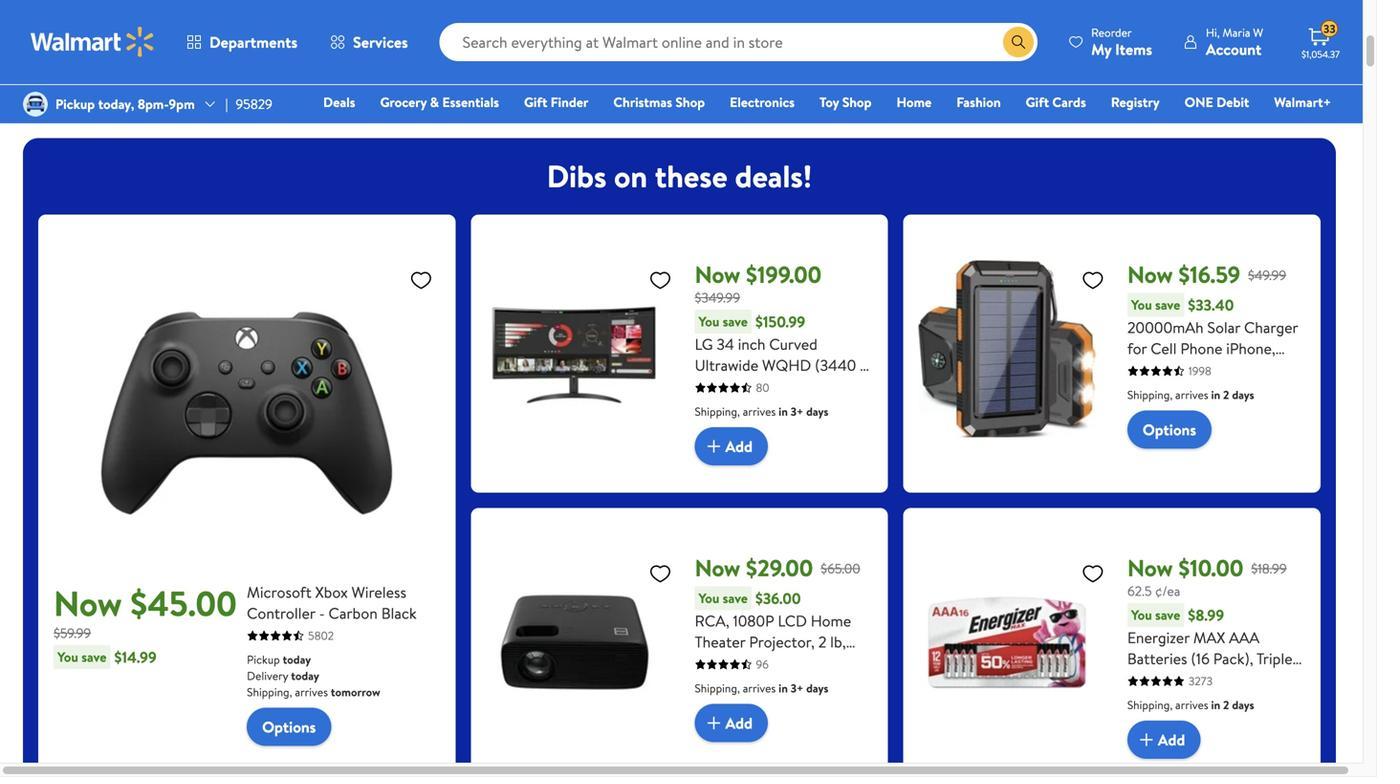 Task type: describe. For each thing, give the bounding box(es) containing it.
tech
[[309, 73, 335, 92]]

one debit link
[[1177, 92, 1259, 112]]

2 right 5v
[[1224, 387, 1230, 403]]

add button for $10.00
[[1128, 722, 1201, 760]]

add to favorites list, lg 34 inch curved ultrawide wqhd (3440 x 1440) monitor, black- 34wr50qc-b, new image
[[649, 269, 672, 292]]

curved
[[770, 334, 818, 355]]

save inside now $45.00 $59.99 you save $14.99
[[82, 648, 107, 667]]

walmart+
[[1275, 93, 1332, 111]]

arrives inside 'pickup today delivery today shipping, arrives tomorrow'
[[295, 685, 328, 701]]

5802
[[308, 628, 334, 645]]

finder
[[551, 93, 589, 111]]

$29.00
[[746, 553, 814, 585]]

accessories for tv accessories
[[535, 73, 601, 92]]

add for $199.00
[[726, 436, 753, 457]]

1080p
[[734, 611, 775, 632]]

pickup for pickup today, 8pm-9pm
[[56, 95, 95, 113]]

Walmart Site-Wide search field
[[440, 23, 1038, 61]]

save inside you save $36.00 rca, 1080p lcd home theater projector, 2 lb, black, rpj280
[[723, 590, 748, 608]]

5v
[[1194, 380, 1212, 402]]

all
[[93, 73, 106, 92]]

cell phone accessories image
[[869, 0, 938, 69]]

pick up today link
[[394, 0, 494, 93]]

0 horizontal spatial batteries
[[1128, 649, 1188, 670]]

add button for $199.00
[[695, 428, 768, 466]]

deals for shop all deals
[[109, 73, 138, 92]]

3+ for $199.00
[[791, 404, 804, 420]]

microsoft xbox wireless controller - carbon black
[[247, 582, 417, 624]]

deals
[[323, 93, 355, 111]]

pickup today delivery today shipping, arrives tomorrow
[[247, 652, 381, 701]]

1998
[[1189, 363, 1212, 380]]

deals link
[[315, 92, 364, 112]]

computer accessories
[[641, 73, 707, 105]]

34wr50qc-
[[695, 397, 783, 418]]

in for now $10.00
[[1212, 698, 1221, 714]]

add for $10.00
[[1159, 730, 1186, 751]]

camera
[[996, 73, 1041, 92]]

a
[[1128, 670, 1138, 691]]

cell inside you save $33.40 20000mah solar charger for cell phone iphone, portable solar power bank with dual 5v usb ports, 2 led light flashlight, compass battery pack for outdoor camping hiking(orange)
[[1151, 338, 1177, 359]]

$150.99
[[756, 312, 806, 333]]

computer accessories image
[[639, 0, 708, 69]]

theater
[[695, 632, 746, 653]]

62.5
[[1128, 582, 1153, 601]]

black,
[[695, 653, 734, 674]]

christmas shop
[[614, 93, 705, 111]]

compass
[[1128, 423, 1188, 444]]

in for now $29.00
[[779, 681, 788, 697]]

2 down pack), at bottom right
[[1224, 698, 1230, 714]]

shipping, for now $29.00
[[695, 681, 741, 697]]

(3440
[[815, 355, 857, 376]]

shipping, for now $199.00
[[695, 404, 741, 420]]

accessories for computer accessories
[[641, 87, 707, 105]]

new
[[800, 397, 830, 418]]

accessories for gaming accessories
[[756, 87, 821, 105]]

today right delivery
[[291, 669, 319, 685]]

now for $10.00
[[1128, 553, 1174, 585]]

essentials
[[443, 93, 499, 111]]

pack
[[1245, 423, 1276, 444]]

arrives for now $16.59
[[1176, 387, 1209, 403]]

shipping, inside 'pickup today delivery today shipping, arrives tomorrow'
[[247, 685, 292, 701]]

$33.40
[[1189, 295, 1235, 316]]

all tech deals link
[[279, 0, 379, 93]]

gaming
[[766, 73, 811, 92]]

all tech deals
[[291, 73, 368, 92]]

ultrawide
[[695, 355, 759, 376]]

shop all deals
[[61, 73, 138, 92]]

1 vertical spatial solar
[[1188, 359, 1221, 380]]

you inside now $45.00 $59.99 you save $14.99
[[57, 648, 78, 667]]

gift finder
[[524, 93, 589, 111]]

walmart+ link
[[1266, 92, 1341, 112]]

$199.00
[[746, 259, 822, 291]]

cell phone accessories
[[870, 73, 936, 105]]

tv
[[516, 73, 532, 92]]

hi,
[[1207, 24, 1221, 41]]

camping
[[1189, 444, 1248, 465]]

bank
[[1270, 359, 1302, 380]]

accessories for camera accessories
[[985, 87, 1051, 105]]

charger
[[1245, 317, 1299, 338]]

services button
[[314, 19, 425, 65]]

now for $16.59
[[1128, 259, 1174, 291]]

arrives for now $10.00
[[1176, 698, 1209, 714]]

you save $36.00 rca, 1080p lcd home theater projector, 2 lb, black, rpj280
[[695, 589, 852, 674]]

pickup for pickup today delivery today shipping, arrives tomorrow
[[247, 652, 280, 669]]

home inside you save $36.00 rca, 1080p lcd home theater projector, 2 lb, black, rpj280
[[811, 611, 852, 632]]

&
[[430, 93, 439, 111]]

add to cart image for $10.00
[[1136, 729, 1159, 752]]

add to cart image for save
[[703, 713, 726, 735]]

shop all tech image
[[295, 0, 364, 69]]

add for save
[[726, 713, 753, 734]]

shipping, arrives in 2 days for $10.00
[[1128, 698, 1255, 714]]

add to favorites list, microsoft xbox wireless controller - carbon black image
[[410, 269, 433, 292]]

0 horizontal spatial options link
[[247, 709, 331, 747]]

grocery & essentials
[[380, 93, 499, 111]]

in for now $199.00
[[779, 404, 788, 420]]

gift finder link
[[516, 92, 597, 112]]

toy shop
[[820, 93, 872, 111]]

now $29.00 $65.00
[[695, 553, 861, 585]]

camera accessories
[[985, 73, 1051, 105]]

80
[[756, 380, 770, 396]]

options for leftmost options link
[[262, 717, 316, 738]]

pack),
[[1214, 649, 1254, 670]]

usb
[[1216, 380, 1245, 402]]

shop now link
[[165, 0, 264, 93]]

tablet accessories image
[[1099, 0, 1167, 69]]

0 vertical spatial solar
[[1208, 317, 1241, 338]]

shop down computer
[[676, 93, 705, 111]]

now $16.59 $49.99
[[1128, 259, 1287, 291]]

walmart image
[[31, 27, 155, 57]]

days for now $29.00
[[807, 681, 829, 697]]

1 horizontal spatial batteries
[[1197, 670, 1257, 691]]

black-
[[797, 376, 837, 397]]

gift cards
[[1026, 93, 1087, 111]]

$349.99
[[695, 289, 741, 307]]

now $10.00 $18.99 62.5 ¢/ea you save $8.99 energizer max aaa batteries (16 pack), triple a alkaline batteries
[[1128, 553, 1293, 691]]

tomorrow
[[331, 685, 381, 701]]

today up essentials
[[450, 73, 483, 92]]

departments
[[210, 32, 298, 53]]

34
[[717, 334, 735, 355]]

services
[[353, 32, 408, 53]]

all
[[291, 73, 306, 92]]

outdoor
[[1128, 444, 1186, 465]]

save inside now $199.00 $349.99 you save $150.99 lg 34 inch curved ultrawide wqhd (3440 x 1440) monitor, black- 34wr50qc-b, new
[[723, 313, 748, 331]]

tv accessories link
[[509, 0, 609, 93]]

96
[[756, 657, 769, 673]]

cards
[[1053, 93, 1087, 111]]

ports,
[[1248, 380, 1287, 402]]

lb,
[[831, 632, 846, 653]]

reorder my items
[[1092, 24, 1153, 60]]

add button for save
[[695, 705, 768, 743]]

fashion
[[957, 93, 1002, 111]]



Task type: locate. For each thing, give the bounding box(es) containing it.
0 vertical spatial for
[[1128, 338, 1148, 359]]

arrives down the 1998
[[1176, 387, 1209, 403]]

add to cart image down 34wr50qc-
[[703, 435, 726, 458]]

get gifts in time for christmas. image
[[180, 0, 249, 69]]

days down projector,
[[807, 681, 829, 697]]

lcd
[[778, 611, 808, 632]]

9pm
[[169, 95, 195, 113]]

0 vertical spatial shipping, arrives in 3+ days
[[695, 404, 829, 420]]

0 horizontal spatial options
[[262, 717, 316, 738]]

0 vertical spatial shipping, arrives in 2 days
[[1128, 387, 1255, 403]]

days down pack), at bottom right
[[1233, 698, 1255, 714]]

pickup inside 'pickup today delivery today shipping, arrives tomorrow'
[[247, 652, 280, 669]]

deals up deals
[[338, 73, 368, 92]]

now up '$14.99'
[[54, 580, 122, 628]]

you up lg
[[699, 313, 720, 331]]

iphone,
[[1227, 338, 1276, 359]]

in for now $16.59
[[1212, 387, 1221, 403]]

in
[[1212, 387, 1221, 403], [779, 404, 788, 420], [779, 681, 788, 697], [1212, 698, 1221, 714]]

shipping, arrives in 3+ days for $199.00
[[695, 404, 829, 420]]

gift
[[524, 93, 548, 111], [1026, 93, 1050, 111]]

shipping, down controller at the left bottom
[[247, 685, 292, 701]]

$16.59
[[1179, 259, 1241, 291]]

0 horizontal spatial deals
[[109, 73, 138, 92]]

in down 3273
[[1212, 698, 1221, 714]]

shop now
[[186, 73, 243, 92]]

1440)
[[695, 376, 733, 397]]

gift for gift finder
[[524, 93, 548, 111]]

1 vertical spatial home
[[811, 611, 852, 632]]

days
[[1233, 387, 1255, 403], [807, 404, 829, 420], [807, 681, 829, 697], [1233, 698, 1255, 714]]

you up 20000mah on the top right of the page
[[1132, 296, 1153, 314]]

today
[[450, 73, 483, 92], [283, 652, 311, 669], [291, 669, 319, 685]]

shipping, down alkaline
[[1128, 698, 1173, 714]]

0 horizontal spatial gift
[[524, 93, 548, 111]]

hiking(orange)
[[1128, 465, 1231, 486]]

alkaline
[[1142, 670, 1194, 691]]

1 3+ from the top
[[791, 404, 804, 420]]

options link down the dual
[[1128, 411, 1212, 449]]

accessories
[[535, 73, 601, 92], [641, 87, 707, 105], [756, 87, 821, 105], [870, 87, 936, 105], [985, 87, 1051, 105], [1100, 87, 1166, 105]]

shipping, arrives in 2 days
[[1128, 387, 1255, 403], [1128, 698, 1255, 714]]

days down the power
[[1233, 387, 1255, 403]]

you inside now $10.00 $18.99 62.5 ¢/ea you save $8.99 energizer max aaa batteries (16 pack), triple a alkaline batteries
[[1132, 606, 1153, 625]]

save inside now $10.00 $18.99 62.5 ¢/ea you save $8.99 energizer max aaa batteries (16 pack), triple a alkaline batteries
[[1156, 606, 1181, 625]]

gaming accessories
[[756, 73, 821, 105]]

gift down tv
[[524, 93, 548, 111]]

1 horizontal spatial options
[[1143, 420, 1197, 441]]

w
[[1254, 24, 1264, 41]]

| 95829
[[226, 95, 273, 113]]

add to cart image
[[703, 435, 726, 458], [703, 713, 726, 735], [1136, 729, 1159, 752]]

arrives left tomorrow
[[295, 685, 328, 701]]

Search search field
[[440, 23, 1038, 61]]

now $45.00 $59.99 you save $14.99
[[54, 580, 237, 669]]

20000mah
[[1128, 317, 1204, 338]]

options up outdoor
[[1143, 420, 1197, 441]]

arrives down 3273
[[1176, 698, 1209, 714]]

0 vertical spatial options link
[[1128, 411, 1212, 449]]

home right lcd
[[811, 611, 852, 632]]

1 gift from the left
[[524, 93, 548, 111]]

in down monitor,
[[779, 404, 788, 420]]

days for now $10.00
[[1233, 698, 1255, 714]]

options link down delivery
[[247, 709, 331, 747]]

now right the 'add to favorites list, lg 34 inch curved ultrawide wqhd (3440 x 1440) monitor, black- 34wr50qc-b, new' image
[[695, 259, 741, 291]]

dibs
[[547, 155, 607, 198]]

controller
[[247, 603, 316, 624]]

2 left lb,
[[819, 632, 827, 653]]

add down rpj280
[[726, 713, 753, 734]]

gift cards link
[[1018, 92, 1095, 112]]

add to favorites list, 20000mah solar charger for cell phone iphone, portable solar power bank with dual 5v usb ports, 2 led light flashlight, compass battery pack for outdoor camping hiking(orange) image
[[1082, 269, 1105, 292]]

95829
[[236, 95, 273, 113]]

home down the phone
[[897, 93, 932, 111]]

|
[[226, 95, 228, 113]]

1 vertical spatial cell
[[1151, 338, 1177, 359]]

toy shop link
[[812, 92, 881, 112]]

options for right options link
[[1143, 420, 1197, 441]]

$65.00
[[821, 560, 861, 578]]

0 horizontal spatial pickup
[[56, 95, 95, 113]]

camera accessories image
[[984, 0, 1053, 69]]

today down 5802
[[283, 652, 311, 669]]

shipping, down 1440)
[[695, 404, 741, 420]]

arrives down 96
[[743, 681, 776, 697]]

now for $45.00
[[54, 580, 122, 628]]

arrives for now $29.00
[[743, 681, 776, 697]]

shipping, arrives in 2 days down the 1998
[[1128, 387, 1255, 403]]

shop up 9pm at the top of the page
[[186, 73, 215, 92]]

for
[[1128, 338, 1148, 359], [1279, 423, 1299, 444]]

2 shipping, arrives in 3+ days from the top
[[695, 681, 829, 697]]

days down black-
[[807, 404, 829, 420]]

save inside you save $33.40 20000mah solar charger for cell phone iphone, portable solar power bank with dual 5v usb ports, 2 led light flashlight, compass battery pack for outdoor camping hiking(orange)
[[1156, 296, 1181, 314]]

tablet accessories
[[1100, 73, 1166, 105]]

you
[[1132, 296, 1153, 314], [699, 313, 720, 331], [699, 590, 720, 608], [1132, 606, 1153, 625], [57, 648, 78, 667]]

phone
[[1181, 338, 1223, 359]]

add button down alkaline
[[1128, 722, 1201, 760]]

christmas
[[614, 93, 673, 111]]

add down 34wr50qc-
[[726, 436, 753, 457]]

save down $59.99
[[82, 648, 107, 667]]

1 shipping, arrives in 2 days from the top
[[1128, 387, 1255, 403]]

0 vertical spatial home
[[897, 93, 932, 111]]

shipping, arrives in 2 days down 3273
[[1128, 698, 1255, 714]]

1 deals from the left
[[109, 73, 138, 92]]

1 vertical spatial for
[[1279, 423, 1299, 444]]

carbon
[[329, 603, 378, 624]]

1 vertical spatial pickup
[[247, 652, 280, 669]]

now up 20000mah on the top right of the page
[[1128, 259, 1174, 291]]

 image
[[23, 92, 48, 117]]

1 vertical spatial options link
[[247, 709, 331, 747]]

shipping, arrives in 3+ days for save
[[695, 681, 829, 697]]

grocery & essentials link
[[372, 92, 508, 112]]

$1,054.37
[[1302, 48, 1341, 61]]

shop all deals image
[[65, 0, 134, 69]]

deals up pickup today, 8pm-9pm
[[109, 73, 138, 92]]

christmas shop link
[[605, 92, 714, 112]]

save down ¢/ea on the right bottom of page
[[1156, 606, 1181, 625]]

$59.99
[[54, 624, 91, 643]]

1 horizontal spatial options link
[[1128, 411, 1212, 449]]

add button down black,
[[695, 705, 768, 743]]

3+ for save
[[791, 681, 804, 697]]

you down 62.5
[[1132, 606, 1153, 625]]

shipping, arrives in 3+ days down 80
[[695, 404, 829, 420]]

pick up today
[[405, 73, 483, 92]]

black
[[382, 603, 417, 624]]

$49.99
[[1249, 266, 1287, 285]]

portable
[[1128, 359, 1184, 380]]

pickup down all at the left top of page
[[56, 95, 95, 113]]

0 horizontal spatial for
[[1128, 338, 1148, 359]]

pick up today image
[[410, 0, 478, 69]]

phone
[[898, 73, 935, 92]]

camera accessories link
[[968, 0, 1068, 107]]

you up "rca,"
[[699, 590, 720, 608]]

0 horizontal spatial home
[[811, 611, 852, 632]]

add down alkaline
[[1159, 730, 1186, 751]]

home
[[897, 93, 932, 111], [811, 611, 852, 632]]

1 horizontal spatial for
[[1279, 423, 1299, 444]]

3+
[[791, 404, 804, 420], [791, 681, 804, 697]]

options down delivery
[[262, 717, 316, 738]]

one
[[1185, 93, 1214, 111]]

save up 20000mah on the top right of the page
[[1156, 296, 1181, 314]]

energizer
[[1128, 628, 1190, 649]]

2 inside you save $33.40 20000mah solar charger for cell phone iphone, portable solar power bank with dual 5v usb ports, 2 led light flashlight, compass battery pack for outdoor camping hiking(orange)
[[1291, 380, 1299, 402]]

for right pack
[[1279, 423, 1299, 444]]

fashion link
[[949, 92, 1010, 112]]

search icon image
[[1012, 34, 1027, 50]]

add to cart image down a
[[1136, 729, 1159, 752]]

shop left all at the left top of page
[[61, 73, 90, 92]]

3+ down black-
[[791, 404, 804, 420]]

projector,
[[750, 632, 815, 653]]

1 horizontal spatial pickup
[[247, 652, 280, 669]]

in down the 1998
[[1212, 387, 1221, 403]]

now inside now $199.00 $349.99 you save $150.99 lg 34 inch curved ultrawide wqhd (3440 x 1440) monitor, black- 34wr50qc-b, new
[[695, 259, 741, 291]]

now inside now $10.00 $18.99 62.5 ¢/ea you save $8.99 energizer max aaa batteries (16 pack), triple a alkaline batteries
[[1128, 553, 1174, 585]]

cell left the phone
[[872, 73, 895, 92]]

gift down camera
[[1026, 93, 1050, 111]]

0 vertical spatial options
[[1143, 420, 1197, 441]]

1 vertical spatial options
[[262, 717, 316, 738]]

days for now $199.00
[[807, 404, 829, 420]]

now right add to favorites list, energizer max aaa batteries (16 pack), triple a alkaline batteries icon
[[1128, 553, 1174, 585]]

batteries left (16
[[1128, 649, 1188, 670]]

toy
[[820, 93, 840, 111]]

tablet
[[1116, 73, 1150, 92]]

shop right toy
[[843, 93, 872, 111]]

registry
[[1112, 93, 1161, 111]]

shipping, for now $10.00
[[1128, 698, 1173, 714]]

arrives down 80
[[743, 404, 776, 420]]

arrives for now $199.00
[[743, 404, 776, 420]]

computer
[[644, 73, 703, 92]]

these
[[655, 155, 728, 198]]

2 3+ from the top
[[791, 681, 804, 697]]

1 vertical spatial 3+
[[791, 681, 804, 697]]

pickup down controller at the left bottom
[[247, 652, 280, 669]]

shipping,
[[1128, 387, 1173, 403], [695, 404, 741, 420], [695, 681, 741, 697], [247, 685, 292, 701], [1128, 698, 1173, 714]]

0 vertical spatial cell
[[872, 73, 895, 92]]

one debit
[[1185, 93, 1250, 111]]

add to favorites list, rca, 1080p lcd home theater projector, 2 lb, black, rpj280 image
[[649, 562, 672, 586]]

you inside now $199.00 $349.99 you save $150.99 lg 34 inch curved ultrawide wqhd (3440 x 1440) monitor, black- 34wr50qc-b, new
[[699, 313, 720, 331]]

power
[[1225, 359, 1266, 380]]

now $199.00 $349.99 you save $150.99 lg 34 inch curved ultrawide wqhd (3440 x 1440) monitor, black- 34wr50qc-b, new
[[695, 259, 868, 418]]

1 horizontal spatial deals
[[338, 73, 368, 92]]

for up with at the right
[[1128, 338, 1148, 359]]

solar
[[1208, 317, 1241, 338], [1188, 359, 1221, 380]]

in down rpj280
[[779, 681, 788, 697]]

3+ down projector,
[[791, 681, 804, 697]]

shipping, arrives in 3+ days down 96
[[695, 681, 829, 697]]

batteries down max
[[1197, 670, 1257, 691]]

$18.99
[[1252, 560, 1288, 578]]

deals for all tech deals
[[338, 73, 368, 92]]

wqhd
[[763, 355, 812, 376]]

0 horizontal spatial cell
[[872, 73, 895, 92]]

2 right ports, on the right of page
[[1291, 380, 1299, 402]]

0 vertical spatial pickup
[[56, 95, 95, 113]]

add to cart image down black,
[[703, 713, 726, 735]]

add to favorites list, energizer max aaa batteries (16 pack), triple a alkaline batteries image
[[1082, 562, 1105, 586]]

gaming accessories image
[[754, 0, 823, 69]]

2 gift from the left
[[1026, 93, 1050, 111]]

save up "1080p"
[[723, 590, 748, 608]]

1 horizontal spatial cell
[[1151, 338, 1177, 359]]

cell inside cell phone accessories
[[872, 73, 895, 92]]

accessories for tablet accessories
[[1100, 87, 1166, 105]]

1 shipping, arrives in 3+ days from the top
[[695, 404, 829, 420]]

you down $59.99
[[57, 648, 78, 667]]

shipping, down portable
[[1128, 387, 1173, 403]]

arrives
[[1176, 387, 1209, 403], [743, 404, 776, 420], [743, 681, 776, 697], [295, 685, 328, 701], [1176, 698, 1209, 714]]

now for $29.00
[[695, 553, 741, 585]]

hi, maria w account
[[1207, 24, 1264, 60]]

reorder
[[1092, 24, 1133, 41]]

days for now $16.59
[[1233, 387, 1255, 403]]

you inside you save $33.40 20000mah solar charger for cell phone iphone, portable solar power bank with dual 5v usb ports, 2 led light flashlight, compass battery pack for outdoor camping hiking(orange)
[[1132, 296, 1153, 314]]

now for $199.00
[[695, 259, 741, 291]]

debit
[[1217, 93, 1250, 111]]

8pm-
[[138, 95, 169, 113]]

now inside now $45.00 $59.99 you save $14.99
[[54, 580, 122, 628]]

rca,
[[695, 611, 730, 632]]

now up "rca,"
[[695, 553, 741, 585]]

2 inside you save $36.00 rca, 1080p lcd home theater projector, 2 lb, black, rpj280
[[819, 632, 827, 653]]

2 shipping, arrives in 2 days from the top
[[1128, 698, 1255, 714]]

computer accessories link
[[624, 0, 723, 107]]

you inside you save $36.00 rca, 1080p lcd home theater projector, 2 lb, black, rpj280
[[699, 590, 720, 608]]

shipping, arrives in 2 days for save
[[1128, 387, 1255, 403]]

add to cart image for $199.00
[[703, 435, 726, 458]]

delivery
[[247, 669, 288, 685]]

gift for gift cards
[[1026, 93, 1050, 111]]

cell left phone
[[1151, 338, 1177, 359]]

battery
[[1192, 423, 1241, 444]]

save up 34
[[723, 313, 748, 331]]

tv accessories image
[[524, 0, 593, 69]]

2 deals from the left
[[338, 73, 368, 92]]

shipping, arrives in 3+ days
[[695, 404, 829, 420], [695, 681, 829, 697]]

1 vertical spatial shipping, arrives in 3+ days
[[695, 681, 829, 697]]

0 vertical spatial 3+
[[791, 404, 804, 420]]

shipping, for now $16.59
[[1128, 387, 1173, 403]]

shipping, down black,
[[695, 681, 741, 697]]

add button down 34wr50qc-
[[695, 428, 768, 466]]

1 horizontal spatial gift
[[1026, 93, 1050, 111]]

33
[[1324, 21, 1337, 37]]

tablet accessories link
[[1083, 0, 1183, 107]]

registry link
[[1103, 92, 1169, 112]]

you save $33.40 20000mah solar charger for cell phone iphone, portable solar power bank with dual 5v usb ports, 2 led light flashlight, compass battery pack for outdoor camping hiking(orange)
[[1128, 295, 1302, 486]]

1 horizontal spatial home
[[897, 93, 932, 111]]

1 vertical spatial shipping, arrives in 2 days
[[1128, 698, 1255, 714]]

inch
[[738, 334, 766, 355]]

$8.99
[[1189, 605, 1225, 626]]



Task type: vqa. For each thing, say whether or not it's contained in the screenshot.
YOU in 'now $10.00 $18.99 62.5 ¢/ea you save $8.99 energizer max aaa batteries (16 pack), triple a alkaline batteries'
yes



